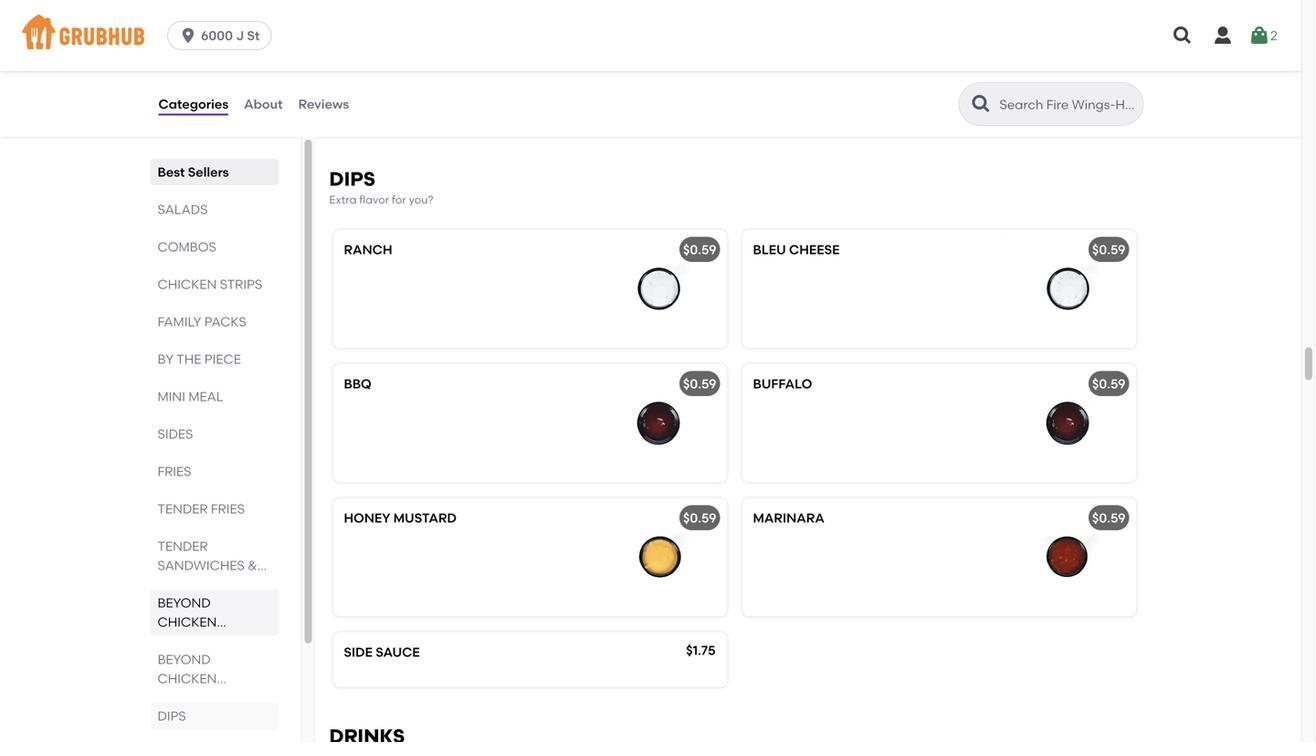 Task type: vqa. For each thing, say whether or not it's contained in the screenshot.
Less
no



Task type: describe. For each thing, give the bounding box(es) containing it.
$0.59 for marinara
[[1092, 511, 1126, 526]]

Search Fire Wings-Howe Ave search field
[[998, 96, 1137, 113]]

you?
[[409, 193, 433, 206]]

beyond chicken sandwich combo image
[[1000, 10, 1137, 129]]

combos inside tender sandwiches & combos beyond chicken tenders beyond chicken sandwiches dips
[[158, 577, 216, 593]]

buffalo
[[753, 376, 812, 392]]

choice of buffalo, nashville, original and bbq, a side and 2 dips button
[[742, 10, 1137, 129]]

marinara
[[753, 511, 825, 526]]

mini
[[158, 389, 185, 405]]

bbq image
[[590, 364, 727, 483]]

chicken strips
[[158, 277, 262, 292]]

family packs
[[158, 314, 246, 330]]

1 sandwiches from the top
[[158, 558, 245, 574]]

sellers
[[188, 164, 229, 180]]

ranch
[[344, 242, 392, 258]]

main navigation navigation
[[0, 0, 1301, 71]]

2 chicken from the top
[[158, 615, 217, 630]]

2 and from the left
[[854, 67, 878, 83]]

1 chicken from the top
[[158, 277, 217, 292]]

by
[[158, 352, 174, 367]]

$0.59 for buffalo
[[1092, 376, 1126, 392]]

salads
[[158, 202, 208, 217]]

$1.75
[[686, 643, 716, 659]]

tenders
[[158, 634, 215, 649]]

choice of buffalo, nashville, original and bbq, a side and 2 dips
[[753, 49, 977, 83]]

1 horizontal spatial fries
[[211, 501, 245, 517]]

honey mustard
[[344, 511, 457, 526]]

reviews button
[[297, 71, 350, 137]]

piece
[[204, 352, 241, 367]]

tender for tender fries
[[158, 501, 208, 517]]

tender for tender sandwiches & combos beyond chicken tenders beyond chicken sandwiches dips
[[158, 539, 208, 554]]

best sellers
[[158, 164, 229, 180]]

2 beyond from the top
[[158, 652, 211, 668]]

2 button
[[1248, 19, 1278, 52]]

$0.59 for honey mustard
[[683, 511, 716, 526]]

side
[[344, 645, 373, 660]]

original
[[928, 49, 977, 64]]

svg image inside 2 button
[[1248, 25, 1270, 47]]

dips inside dips extra flavor for you?
[[329, 167, 375, 191]]

bleu cheese
[[753, 242, 840, 258]]

family
[[158, 314, 201, 330]]

the
[[176, 352, 201, 367]]

$0.59 for bbq
[[683, 376, 716, 392]]

6000
[[201, 28, 233, 43]]

of
[[800, 49, 813, 64]]

extra
[[329, 193, 357, 206]]

j
[[236, 28, 244, 43]]



Task type: locate. For each thing, give the bounding box(es) containing it.
sides
[[158, 426, 193, 442]]

svg image left 2 button
[[1172, 25, 1194, 47]]

1 vertical spatial dips
[[158, 709, 186, 724]]

0 horizontal spatial svg image
[[179, 26, 197, 45]]

a
[[814, 67, 822, 83]]

about
[[244, 96, 283, 112]]

2 vertical spatial chicken
[[158, 671, 217, 687]]

dips inside tender sandwiches & combos beyond chicken tenders beyond chicken sandwiches dips
[[158, 709, 186, 724]]

0 horizontal spatial 2
[[881, 67, 889, 83]]

$0.59
[[683, 242, 716, 258], [1092, 242, 1126, 258], [683, 376, 716, 392], [1092, 376, 1126, 392], [683, 511, 716, 526], [1092, 511, 1126, 526]]

1 horizontal spatial and
[[854, 67, 878, 83]]

0 vertical spatial 2
[[1270, 28, 1278, 43]]

categories button
[[158, 71, 229, 137]]

1 vertical spatial chicken
[[158, 615, 217, 630]]

combos down the salads
[[158, 239, 216, 255]]

buffalo,
[[816, 49, 863, 64]]

0 vertical spatial combos
[[158, 239, 216, 255]]

and down choice
[[753, 67, 778, 83]]

2 inside button
[[1270, 28, 1278, 43]]

0 vertical spatial fries
[[158, 464, 191, 479]]

0 vertical spatial tender
[[158, 501, 208, 517]]

beyond
[[158, 595, 211, 611], [158, 652, 211, 668]]

packs
[[204, 314, 246, 330]]

cheese
[[789, 242, 840, 258]]

$0.59 for ranch
[[683, 242, 716, 258]]

3 chicken from the top
[[158, 671, 217, 687]]

choice
[[753, 49, 797, 64]]

for
[[392, 193, 406, 206]]

sandwiches down tenders at the bottom
[[158, 690, 245, 706]]

mini meal
[[158, 389, 223, 405]]

dips
[[329, 167, 375, 191], [158, 709, 186, 724]]

flavor
[[359, 193, 389, 206]]

0 vertical spatial chicken
[[158, 277, 217, 292]]

0 horizontal spatial dips
[[158, 709, 186, 724]]

combos
[[158, 239, 216, 255], [158, 577, 216, 593]]

chicken up tenders at the bottom
[[158, 615, 217, 630]]

beyond chicken sandwich image
[[590, 10, 727, 129]]

2 svg image from the left
[[1248, 25, 1270, 47]]

honey
[[344, 511, 390, 526]]

1 svg image from the left
[[1212, 25, 1234, 47]]

bleu
[[753, 242, 786, 258]]

0 horizontal spatial fries
[[158, 464, 191, 479]]

tender
[[158, 501, 208, 517], [158, 539, 208, 554]]

meal
[[188, 389, 223, 405]]

1 horizontal spatial dips
[[329, 167, 375, 191]]

&
[[248, 558, 257, 574]]

bbq,
[[781, 67, 811, 83]]

0 vertical spatial dips
[[329, 167, 375, 191]]

1 and from the left
[[753, 67, 778, 83]]

sauce
[[376, 645, 420, 660]]

1 vertical spatial combos
[[158, 577, 216, 593]]

0 horizontal spatial svg image
[[1212, 25, 1234, 47]]

2 tender from the top
[[158, 539, 208, 554]]

1 vertical spatial sandwiches
[[158, 690, 245, 706]]

2 sandwiches from the top
[[158, 690, 245, 706]]

sandwiches left &
[[158, 558, 245, 574]]

tender fries
[[158, 501, 245, 517]]

1 combos from the top
[[158, 239, 216, 255]]

by the piece
[[158, 352, 241, 367]]

and
[[753, 67, 778, 83], [854, 67, 878, 83]]

2
[[1270, 28, 1278, 43], [881, 67, 889, 83]]

mustard
[[393, 511, 457, 526]]

2 combos from the top
[[158, 577, 216, 593]]

search icon image
[[970, 93, 992, 115]]

tender down tender fries
[[158, 539, 208, 554]]

tender sandwiches & combos beyond chicken tenders beyond chicken sandwiches dips
[[158, 539, 257, 724]]

bbq
[[344, 376, 372, 392]]

1 beyond from the top
[[158, 595, 211, 611]]

sandwiches
[[158, 558, 245, 574], [158, 690, 245, 706]]

bleu cheese image
[[1000, 230, 1137, 349]]

nashville,
[[866, 49, 925, 64]]

1 vertical spatial beyond
[[158, 652, 211, 668]]

ranch image
[[590, 230, 727, 349]]

categories
[[158, 96, 228, 112]]

about button
[[243, 71, 284, 137]]

and right side
[[854, 67, 878, 83]]

0 vertical spatial sandwiches
[[158, 558, 245, 574]]

dips
[[892, 67, 918, 83]]

1 vertical spatial fries
[[211, 501, 245, 517]]

0 horizontal spatial and
[[753, 67, 778, 83]]

6000 j st button
[[167, 21, 279, 50]]

side
[[825, 67, 851, 83]]

buffalo image
[[1000, 364, 1137, 483]]

best
[[158, 164, 185, 180]]

strips
[[220, 277, 262, 292]]

dips down tenders at the bottom
[[158, 709, 186, 724]]

svg image
[[1172, 25, 1194, 47], [179, 26, 197, 45]]

reviews
[[298, 96, 349, 112]]

svg image
[[1212, 25, 1234, 47], [1248, 25, 1270, 47]]

chicken up family
[[158, 277, 217, 292]]

beyond up tenders at the bottom
[[158, 595, 211, 611]]

st
[[247, 28, 260, 43]]

svg image left 6000
[[179, 26, 197, 45]]

fries
[[158, 464, 191, 479], [211, 501, 245, 517]]

1 horizontal spatial svg image
[[1248, 25, 1270, 47]]

beyond down tenders at the bottom
[[158, 652, 211, 668]]

combos up tenders at the bottom
[[158, 577, 216, 593]]

1 vertical spatial 2
[[881, 67, 889, 83]]

chicken down tenders at the bottom
[[158, 671, 217, 687]]

honey mustard image
[[590, 498, 727, 617]]

dips up extra in the left top of the page
[[329, 167, 375, 191]]

2 inside choice of buffalo, nashville, original and bbq, a side and 2 dips
[[881, 67, 889, 83]]

$0.59 for bleu cheese
[[1092, 242, 1126, 258]]

tender down sides
[[158, 501, 208, 517]]

1 horizontal spatial svg image
[[1172, 25, 1194, 47]]

6000 j st
[[201, 28, 260, 43]]

1 tender from the top
[[158, 501, 208, 517]]

1 horizontal spatial 2
[[1270, 28, 1278, 43]]

marinara image
[[1000, 498, 1137, 617]]

dips extra flavor for you?
[[329, 167, 433, 206]]

chicken
[[158, 277, 217, 292], [158, 615, 217, 630], [158, 671, 217, 687]]

0 vertical spatial beyond
[[158, 595, 211, 611]]

tender inside tender sandwiches & combos beyond chicken tenders beyond chicken sandwiches dips
[[158, 539, 208, 554]]

1 vertical spatial tender
[[158, 539, 208, 554]]

side sauce
[[344, 645, 420, 660]]

svg image inside the '6000 j st' button
[[179, 26, 197, 45]]



